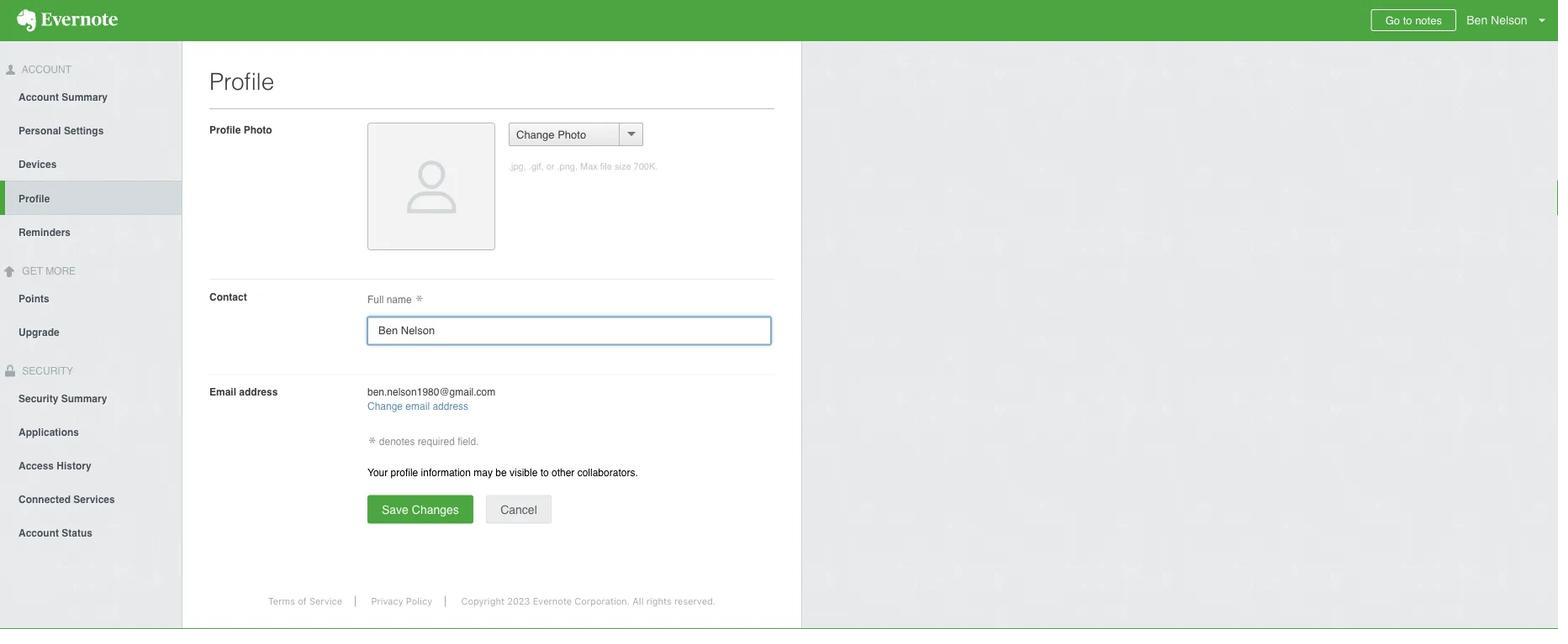 Task type: vqa. For each thing, say whether or not it's contained in the screenshot.
Upgrade link
yes



Task type: locate. For each thing, give the bounding box(es) containing it.
0 vertical spatial change
[[516, 128, 555, 141]]

change inside ben.nelson1980@gmail.com change email address
[[367, 401, 403, 413]]

summary inside account summary link
[[62, 91, 108, 103]]

reserved.
[[674, 597, 716, 608]]

address down ben.nelson1980@gmail.com in the bottom of the page
[[433, 401, 468, 413]]

account down 'connected'
[[19, 528, 59, 539]]

0 horizontal spatial photo
[[244, 124, 272, 136]]

evernote link
[[0, 0, 135, 41]]

security up applications
[[19, 393, 58, 405]]

security up security summary
[[19, 365, 73, 377]]

points link
[[0, 281, 182, 315]]

photo for profile photo
[[244, 124, 272, 136]]

full
[[367, 294, 384, 306]]

profile inside profile link
[[19, 193, 50, 205]]

account for account status
[[19, 528, 59, 539]]

1 vertical spatial summary
[[61, 393, 107, 405]]

access history link
[[0, 449, 182, 482]]

full name
[[367, 294, 415, 306]]

summary up the personal settings 'link'
[[62, 91, 108, 103]]

ben.nelson1980@gmail.com change email address
[[367, 387, 496, 413]]

field.
[[458, 436, 479, 448]]

email
[[209, 387, 236, 398]]

.jpg, .gif, or .png. max file size 700k.
[[509, 161, 658, 172]]

connected services
[[19, 494, 115, 506]]

corporation.
[[575, 597, 630, 608]]

address
[[239, 387, 278, 398], [433, 401, 468, 413]]

ben.nelson1980@gmail.com
[[367, 387, 496, 398]]

your
[[367, 467, 388, 479]]

summary up applications link
[[61, 393, 107, 405]]

change photo
[[516, 128, 586, 141]]

0 vertical spatial to
[[1403, 14, 1412, 26]]

1 horizontal spatial address
[[433, 401, 468, 413]]

0 vertical spatial account
[[19, 64, 71, 76]]

service
[[309, 597, 342, 608]]

0 vertical spatial profile
[[209, 68, 274, 95]]

reminders
[[19, 227, 71, 239]]

settings
[[64, 125, 104, 137]]

0 vertical spatial summary
[[62, 91, 108, 103]]

1 vertical spatial account
[[19, 91, 59, 103]]

max
[[580, 161, 598, 172]]

personal
[[19, 125, 61, 137]]

profile
[[209, 68, 274, 95], [209, 124, 241, 136], [19, 193, 50, 205]]

0 horizontal spatial to
[[540, 467, 549, 479]]

required
[[418, 436, 455, 448]]

account up personal
[[19, 91, 59, 103]]

profile for profile link
[[19, 193, 50, 205]]

connected services link
[[0, 482, 182, 516]]

1 vertical spatial to
[[540, 467, 549, 479]]

0 horizontal spatial change
[[367, 401, 403, 413]]

security
[[19, 365, 73, 377], [19, 393, 58, 405]]

applications link
[[0, 415, 182, 449]]

account status
[[19, 528, 93, 539]]

.png.
[[557, 161, 578, 172]]

account up account summary
[[19, 64, 71, 76]]

account for account
[[19, 64, 71, 76]]

1 vertical spatial change
[[367, 401, 403, 413]]

history
[[57, 460, 91, 472]]

summary
[[62, 91, 108, 103], [61, 393, 107, 405]]

2 vertical spatial account
[[19, 528, 59, 539]]

security summary
[[19, 393, 107, 405]]

change left email
[[367, 401, 403, 413]]

profile photo
[[209, 124, 272, 136]]

account
[[19, 64, 71, 76], [19, 91, 59, 103], [19, 528, 59, 539]]

security for security
[[19, 365, 73, 377]]

photo
[[244, 124, 272, 136], [558, 128, 586, 141]]

1 vertical spatial security
[[19, 393, 58, 405]]

2023
[[507, 597, 530, 608]]

upgrade link
[[0, 315, 182, 349]]

0 vertical spatial security
[[19, 365, 73, 377]]

1 horizontal spatial to
[[1403, 14, 1412, 26]]

address inside ben.nelson1980@gmail.com change email address
[[433, 401, 468, 413]]

go to notes link
[[1371, 9, 1456, 31]]

more
[[46, 266, 76, 277]]

account status link
[[0, 516, 182, 549]]

personal settings link
[[0, 113, 182, 147]]

size
[[615, 161, 631, 172]]

get
[[22, 266, 43, 277]]

change
[[516, 128, 555, 141], [367, 401, 403, 413]]

0 horizontal spatial address
[[239, 387, 278, 398]]

1 vertical spatial profile
[[209, 124, 241, 136]]

notes
[[1415, 14, 1442, 26]]

your profile information may be visible to other collaborators.
[[367, 467, 638, 479]]

profile
[[391, 467, 418, 479]]

change up .gif,
[[516, 128, 555, 141]]

privacy
[[371, 597, 403, 608]]

security for security summary
[[19, 393, 58, 405]]

summary inside 'security summary' link
[[61, 393, 107, 405]]

1 horizontal spatial photo
[[558, 128, 586, 141]]

or
[[546, 161, 555, 172]]

access
[[19, 460, 54, 472]]

photo for change photo
[[558, 128, 586, 141]]

name
[[387, 294, 412, 306]]

to right go
[[1403, 14, 1412, 26]]

ben nelson
[[1467, 13, 1528, 27]]

rights
[[646, 597, 672, 608]]

go
[[1386, 14, 1400, 26]]

address right email
[[239, 387, 278, 398]]

status
[[62, 528, 93, 539]]

terms
[[268, 597, 295, 608]]

1 vertical spatial address
[[433, 401, 468, 413]]

collaborators.
[[577, 467, 638, 479]]

to
[[1403, 14, 1412, 26], [540, 467, 549, 479]]

2 vertical spatial profile
[[19, 193, 50, 205]]

None submit
[[367, 496, 473, 524], [486, 496, 551, 524], [367, 496, 473, 524], [486, 496, 551, 524]]

nelson
[[1491, 13, 1528, 27]]

1 horizontal spatial change
[[516, 128, 555, 141]]

ben nelson link
[[1463, 0, 1558, 41]]

to left 'other'
[[540, 467, 549, 479]]



Task type: describe. For each thing, give the bounding box(es) containing it.
other
[[552, 467, 575, 479]]

account for account summary
[[19, 91, 59, 103]]

applications
[[19, 427, 79, 438]]

700k.
[[634, 161, 658, 172]]

may
[[474, 467, 493, 479]]

email address
[[209, 387, 278, 398]]

privacy policy
[[371, 597, 432, 608]]

account summary link
[[0, 80, 182, 113]]

profile link
[[5, 181, 182, 215]]

.gif,
[[529, 161, 544, 172]]

terms of service link
[[256, 597, 356, 608]]

get more
[[19, 266, 76, 277]]

file
[[600, 161, 612, 172]]

evernote image
[[0, 9, 135, 32]]

copyright 2023 evernote corporation. all rights reserved.
[[461, 597, 716, 608]]

personal settings
[[19, 125, 104, 137]]

denotes required field.
[[376, 436, 479, 448]]

all
[[633, 597, 644, 608]]

copyright
[[461, 597, 505, 608]]

upgrade
[[19, 327, 59, 339]]

devices
[[19, 159, 57, 171]]

summary for security summary
[[61, 393, 107, 405]]

of
[[298, 597, 307, 608]]

denotes
[[379, 436, 415, 448]]

profile for profile photo
[[209, 124, 241, 136]]

0 vertical spatial address
[[239, 387, 278, 398]]

policy
[[406, 597, 432, 608]]

ben
[[1467, 13, 1488, 27]]

information
[[421, 467, 471, 479]]

evernote
[[533, 597, 572, 608]]

Full name text field
[[367, 317, 771, 345]]

points
[[19, 293, 49, 305]]

services
[[73, 494, 115, 506]]

change email address link
[[367, 401, 468, 413]]

go to notes
[[1386, 14, 1442, 26]]

email
[[406, 401, 430, 413]]

be
[[496, 467, 507, 479]]

terms of service
[[268, 597, 342, 608]]

devices link
[[0, 147, 182, 181]]

privacy policy link
[[359, 597, 446, 608]]

reminders link
[[0, 215, 182, 249]]

.jpg,
[[509, 161, 526, 172]]

security summary link
[[0, 381, 182, 415]]

account summary
[[19, 91, 108, 103]]

access history
[[19, 460, 91, 472]]

visible
[[510, 467, 538, 479]]

connected
[[19, 494, 71, 506]]

contact
[[209, 291, 247, 303]]

summary for account summary
[[62, 91, 108, 103]]



